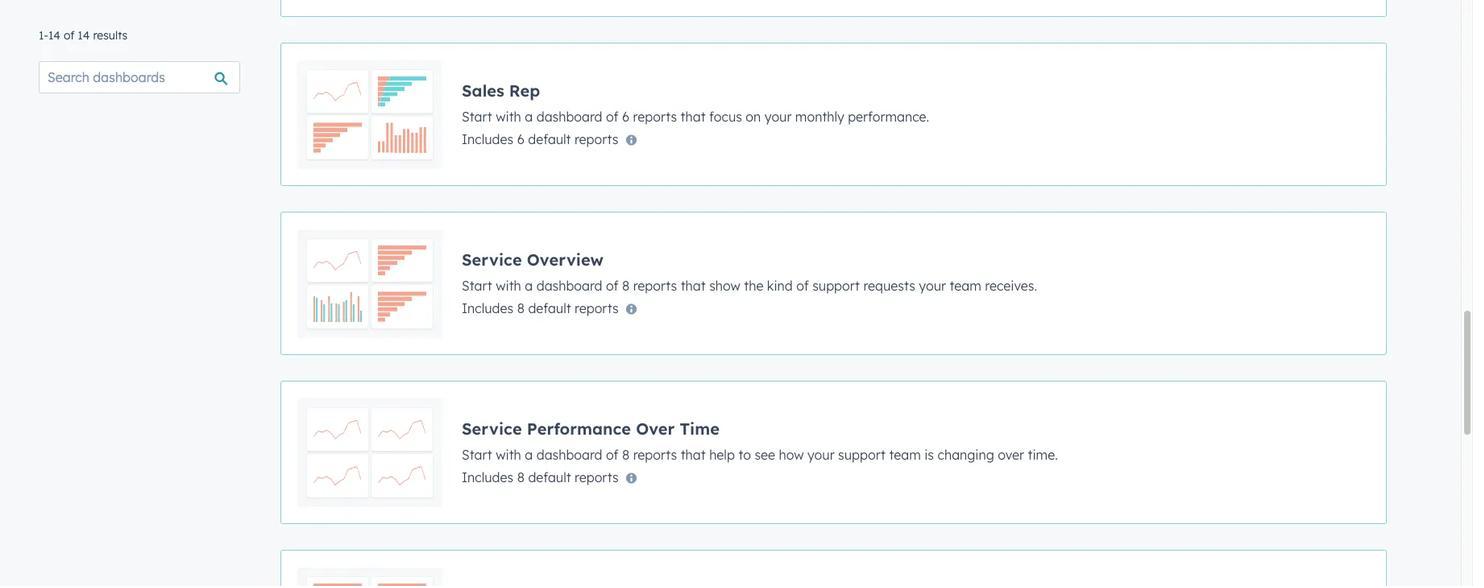 Task type: describe. For each thing, give the bounding box(es) containing it.
default for rep
[[528, 131, 571, 147]]

your for service performance over time
[[808, 447, 835, 463]]

start inside service performance over time start with a dashboard of 8 reports that help to see how your support team is changing over time.
[[462, 447, 492, 463]]

team inside service performance over time start with a dashboard of 8 reports that help to see how your support team is changing over time.
[[889, 447, 921, 463]]

support inside service performance over time start with a dashboard of 8 reports that help to see how your support team is changing over time.
[[838, 447, 886, 463]]

time.
[[1028, 447, 1058, 463]]

of inside service performance over time start with a dashboard of 8 reports that help to see how your support team is changing over time.
[[606, 447, 619, 463]]

includes 6 default reports
[[462, 131, 619, 147]]

on
[[746, 108, 761, 125]]

includes for sales rep
[[462, 131, 514, 147]]

show
[[709, 278, 741, 294]]

monthly
[[795, 108, 844, 125]]

default for performance
[[528, 470, 571, 486]]

of inside sales rep start with a dashboard of 6 reports that focus on your monthly performance.
[[606, 108, 619, 125]]

service team performance image
[[297, 567, 443, 587]]

dashboard inside service performance over time start with a dashboard of 8 reports that help to see how your support team is changing over time.
[[537, 447, 603, 463]]

1-
[[39, 28, 48, 43]]

default for overview
[[528, 300, 571, 316]]

with inside service performance over time start with a dashboard of 8 reports that help to see how your support team is changing over time.
[[496, 447, 521, 463]]

reports inside service overview start with a dashboard of 8 reports that show the kind of support requests your team receives.
[[633, 278, 677, 294]]

focus
[[709, 108, 742, 125]]

a for rep
[[525, 108, 533, 125]]

none checkbox sales rep
[[280, 43, 1387, 186]]

service performance over time image
[[297, 398, 443, 508]]

dashboard for overview
[[537, 278, 603, 294]]

that for sales rep
[[681, 108, 706, 125]]

none checkbox the service overview
[[280, 212, 1387, 355]]

with for service
[[496, 278, 521, 294]]

your for service overview
[[919, 278, 946, 294]]

service overview image
[[297, 229, 443, 339]]

overview
[[527, 249, 604, 270]]

how
[[779, 447, 804, 463]]

Search search field
[[39, 61, 240, 93]]

over
[[636, 419, 675, 439]]

your inside sales rep start with a dashboard of 6 reports that focus on your monthly performance.
[[765, 108, 792, 125]]

with for sales
[[496, 108, 521, 125]]

changing
[[938, 447, 994, 463]]

dashboard for rep
[[537, 108, 603, 125]]

service performance over time start with a dashboard of 8 reports that help to see how your support team is changing over time.
[[462, 419, 1058, 463]]

requests
[[864, 278, 916, 294]]

see
[[755, 447, 775, 463]]

kind
[[767, 278, 793, 294]]

start for sales
[[462, 108, 492, 125]]

service for service performance over time
[[462, 419, 522, 439]]

includes for service overview
[[462, 300, 514, 316]]

support inside service overview start with a dashboard of 8 reports that show the kind of support requests your team receives.
[[813, 278, 860, 294]]

8 inside service overview start with a dashboard of 8 reports that show the kind of support requests your team receives.
[[622, 278, 630, 294]]

sales rep start with a dashboard of 6 reports that focus on your monthly performance.
[[462, 80, 930, 125]]

start for service
[[462, 278, 492, 294]]

a inside service performance over time start with a dashboard of 8 reports that help to see how your support team is changing over time.
[[525, 447, 533, 463]]

reports inside sales rep start with a dashboard of 6 reports that focus on your monthly performance.
[[633, 108, 677, 125]]



Task type: vqa. For each thing, say whether or not it's contained in the screenshot.


Task type: locate. For each thing, give the bounding box(es) containing it.
that inside service overview start with a dashboard of 8 reports that show the kind of support requests your team receives.
[[681, 278, 706, 294]]

1 dashboard from the top
[[537, 108, 603, 125]]

2 vertical spatial your
[[808, 447, 835, 463]]

default down rep
[[528, 131, 571, 147]]

2 vertical spatial default
[[528, 470, 571, 486]]

includes 8 default reports down "performance"
[[462, 470, 619, 486]]

none checkbox containing service overview
[[280, 212, 1387, 355]]

service overview start with a dashboard of 8 reports that show the kind of support requests your team receives.
[[462, 249, 1037, 294]]

3 start from the top
[[462, 447, 492, 463]]

performance.
[[848, 108, 930, 125]]

2 vertical spatial with
[[496, 447, 521, 463]]

reports
[[633, 108, 677, 125], [575, 131, 619, 147], [633, 278, 677, 294], [575, 300, 619, 316], [633, 447, 677, 463], [575, 470, 619, 486]]

sales
[[462, 80, 504, 100]]

1 start from the top
[[462, 108, 492, 125]]

14
[[48, 28, 60, 43], [78, 28, 90, 43]]

dashboard inside sales rep start with a dashboard of 6 reports that focus on your monthly performance.
[[537, 108, 603, 125]]

None checkbox
[[280, 0, 1387, 17], [280, 43, 1387, 186], [280, 381, 1387, 525], [280, 0, 1387, 17]]

a for overview
[[525, 278, 533, 294]]

includes 8 default reports down overview
[[462, 300, 619, 316]]

2 horizontal spatial your
[[919, 278, 946, 294]]

1 vertical spatial includes 8 default reports
[[462, 470, 619, 486]]

that left the focus
[[681, 108, 706, 125]]

2 with from the top
[[496, 278, 521, 294]]

1 vertical spatial none checkbox
[[280, 551, 1387, 587]]

service
[[462, 249, 522, 270], [462, 419, 522, 439]]

0 horizontal spatial your
[[765, 108, 792, 125]]

help
[[709, 447, 735, 463]]

0 vertical spatial service
[[462, 249, 522, 270]]

1 horizontal spatial 14
[[78, 28, 90, 43]]

includes 8 default reports
[[462, 300, 619, 316], [462, 470, 619, 486]]

a down "performance"
[[525, 447, 533, 463]]

your inside service overview start with a dashboard of 8 reports that show the kind of support requests your team receives.
[[919, 278, 946, 294]]

includes for service performance over time
[[462, 470, 514, 486]]

6 inside sales rep start with a dashboard of 6 reports that focus on your monthly performance.
[[622, 108, 630, 125]]

1 includes 8 default reports from the top
[[462, 300, 619, 316]]

a
[[525, 108, 533, 125], [525, 278, 533, 294], [525, 447, 533, 463]]

1 horizontal spatial 6
[[622, 108, 630, 125]]

1 vertical spatial your
[[919, 278, 946, 294]]

a inside service overview start with a dashboard of 8 reports that show the kind of support requests your team receives.
[[525, 278, 533, 294]]

0 horizontal spatial 14
[[48, 28, 60, 43]]

time
[[680, 419, 720, 439]]

0 vertical spatial a
[[525, 108, 533, 125]]

dashboard up includes 6 default reports
[[537, 108, 603, 125]]

2 includes 8 default reports from the top
[[462, 470, 619, 486]]

that
[[681, 108, 706, 125], [681, 278, 706, 294], [681, 447, 706, 463]]

1 horizontal spatial team
[[950, 278, 982, 294]]

0 horizontal spatial 6
[[517, 131, 525, 147]]

0 vertical spatial includes
[[462, 131, 514, 147]]

service for service overview
[[462, 249, 522, 270]]

reports inside service performance over time start with a dashboard of 8 reports that help to see how your support team is changing over time.
[[633, 447, 677, 463]]

1 vertical spatial with
[[496, 278, 521, 294]]

2 vertical spatial includes
[[462, 470, 514, 486]]

none checkbox containing service performance over time
[[280, 381, 1387, 525]]

1 that from the top
[[681, 108, 706, 125]]

3 default from the top
[[528, 470, 571, 486]]

dashboard
[[537, 108, 603, 125], [537, 278, 603, 294], [537, 447, 603, 463]]

2 service from the top
[[462, 419, 522, 439]]

3 includes from the top
[[462, 470, 514, 486]]

8
[[622, 278, 630, 294], [517, 300, 525, 316], [622, 447, 630, 463], [517, 470, 525, 486]]

start
[[462, 108, 492, 125], [462, 278, 492, 294], [462, 447, 492, 463]]

1 vertical spatial 6
[[517, 131, 525, 147]]

2 vertical spatial start
[[462, 447, 492, 463]]

1 service from the top
[[462, 249, 522, 270]]

2 a from the top
[[525, 278, 533, 294]]

support
[[813, 278, 860, 294], [838, 447, 886, 463]]

a down overview
[[525, 278, 533, 294]]

0 vertical spatial that
[[681, 108, 706, 125]]

2 vertical spatial dashboard
[[537, 447, 603, 463]]

0 vertical spatial with
[[496, 108, 521, 125]]

2 dashboard from the top
[[537, 278, 603, 294]]

includes 8 default reports inside option
[[462, 300, 619, 316]]

of
[[64, 28, 75, 43], [606, 108, 619, 125], [606, 278, 619, 294], [797, 278, 809, 294], [606, 447, 619, 463]]

6
[[622, 108, 630, 125], [517, 131, 525, 147]]

3 with from the top
[[496, 447, 521, 463]]

1 none checkbox from the top
[[280, 212, 1387, 355]]

3 that from the top
[[681, 447, 706, 463]]

0 vertical spatial your
[[765, 108, 792, 125]]

0 vertical spatial 6
[[622, 108, 630, 125]]

none checkbox service performance over time
[[280, 381, 1387, 525]]

includes 8 default reports for overview
[[462, 300, 619, 316]]

0 vertical spatial start
[[462, 108, 492, 125]]

1-14 of 14 results
[[39, 28, 128, 43]]

includes inside option
[[462, 300, 514, 316]]

1 vertical spatial a
[[525, 278, 533, 294]]

your inside service performance over time start with a dashboard of 8 reports that help to see how your support team is changing over time.
[[808, 447, 835, 463]]

is
[[925, 447, 934, 463]]

the
[[744, 278, 764, 294]]

2 default from the top
[[528, 300, 571, 316]]

team left 'receives.' on the right
[[950, 278, 982, 294]]

1 vertical spatial dashboard
[[537, 278, 603, 294]]

includes 8 default reports inside checkbox
[[462, 470, 619, 486]]

2 start from the top
[[462, 278, 492, 294]]

default inside service performance over time checkbox
[[528, 470, 571, 486]]

0 horizontal spatial team
[[889, 447, 921, 463]]

to
[[739, 447, 751, 463]]

1 vertical spatial includes
[[462, 300, 514, 316]]

2 vertical spatial a
[[525, 447, 533, 463]]

with inside sales rep start with a dashboard of 6 reports that focus on your monthly performance.
[[496, 108, 521, 125]]

0 vertical spatial includes 8 default reports
[[462, 300, 619, 316]]

1 a from the top
[[525, 108, 533, 125]]

1 with from the top
[[496, 108, 521, 125]]

results
[[93, 28, 128, 43]]

team left 'is' at the right of the page
[[889, 447, 921, 463]]

2 that from the top
[[681, 278, 706, 294]]

a inside sales rep start with a dashboard of 6 reports that focus on your monthly performance.
[[525, 108, 533, 125]]

3 a from the top
[[525, 447, 533, 463]]

dashboard inside service overview start with a dashboard of 8 reports that show the kind of support requests your team receives.
[[537, 278, 603, 294]]

that for service overview
[[681, 278, 706, 294]]

8 inside service performance over time start with a dashboard of 8 reports that help to see how your support team is changing over time.
[[622, 447, 630, 463]]

dashboard down "performance"
[[537, 447, 603, 463]]

start inside service overview start with a dashboard of 8 reports that show the kind of support requests your team receives.
[[462, 278, 492, 294]]

1 horizontal spatial your
[[808, 447, 835, 463]]

includes
[[462, 131, 514, 147], [462, 300, 514, 316], [462, 470, 514, 486]]

1 vertical spatial service
[[462, 419, 522, 439]]

default down overview
[[528, 300, 571, 316]]

1 vertical spatial team
[[889, 447, 921, 463]]

receives.
[[985, 278, 1037, 294]]

none checkbox service team performance
[[280, 551, 1387, 587]]

2 vertical spatial that
[[681, 447, 706, 463]]

0 vertical spatial support
[[813, 278, 860, 294]]

default inside sales rep checkbox
[[528, 131, 571, 147]]

1 vertical spatial support
[[838, 447, 886, 463]]

your right requests
[[919, 278, 946, 294]]

1 vertical spatial start
[[462, 278, 492, 294]]

a up includes 6 default reports
[[525, 108, 533, 125]]

your right on
[[765, 108, 792, 125]]

with
[[496, 108, 521, 125], [496, 278, 521, 294], [496, 447, 521, 463]]

performance
[[527, 419, 631, 439]]

sales rep image
[[297, 60, 443, 169]]

1 vertical spatial default
[[528, 300, 571, 316]]

1 vertical spatial that
[[681, 278, 706, 294]]

your right "how"
[[808, 447, 835, 463]]

1 14 from the left
[[48, 28, 60, 43]]

0 vertical spatial team
[[950, 278, 982, 294]]

default down "performance"
[[528, 470, 571, 486]]

team
[[950, 278, 982, 294], [889, 447, 921, 463]]

service inside service overview start with a dashboard of 8 reports that show the kind of support requests your team receives.
[[462, 249, 522, 270]]

None checkbox
[[280, 212, 1387, 355], [280, 551, 1387, 587]]

that left show
[[681, 278, 706, 294]]

support left requests
[[813, 278, 860, 294]]

includes 8 default reports for performance
[[462, 470, 619, 486]]

3 dashboard from the top
[[537, 447, 603, 463]]

team inside service overview start with a dashboard of 8 reports that show the kind of support requests your team receives.
[[950, 278, 982, 294]]

over
[[998, 447, 1024, 463]]

that down time
[[681, 447, 706, 463]]

that inside sales rep start with a dashboard of 6 reports that focus on your monthly performance.
[[681, 108, 706, 125]]

1 includes from the top
[[462, 131, 514, 147]]

0 vertical spatial dashboard
[[537, 108, 603, 125]]

start inside sales rep start with a dashboard of 6 reports that focus on your monthly performance.
[[462, 108, 492, 125]]

service inside service performance over time start with a dashboard of 8 reports that help to see how your support team is changing over time.
[[462, 419, 522, 439]]

support left 'is' at the right of the page
[[838, 447, 886, 463]]

default
[[528, 131, 571, 147], [528, 300, 571, 316], [528, 470, 571, 486]]

that inside service performance over time start with a dashboard of 8 reports that help to see how your support team is changing over time.
[[681, 447, 706, 463]]

with inside service overview start with a dashboard of 8 reports that show the kind of support requests your team receives.
[[496, 278, 521, 294]]

1 default from the top
[[528, 131, 571, 147]]

0 vertical spatial default
[[528, 131, 571, 147]]

0 vertical spatial none checkbox
[[280, 212, 1387, 355]]

dashboard down overview
[[537, 278, 603, 294]]

2 14 from the left
[[78, 28, 90, 43]]

default inside option
[[528, 300, 571, 316]]

rep
[[509, 80, 540, 100]]

none checkbox containing sales rep
[[280, 43, 1387, 186]]

2 includes from the top
[[462, 300, 514, 316]]

your
[[765, 108, 792, 125], [919, 278, 946, 294], [808, 447, 835, 463]]

2 none checkbox from the top
[[280, 551, 1387, 587]]



